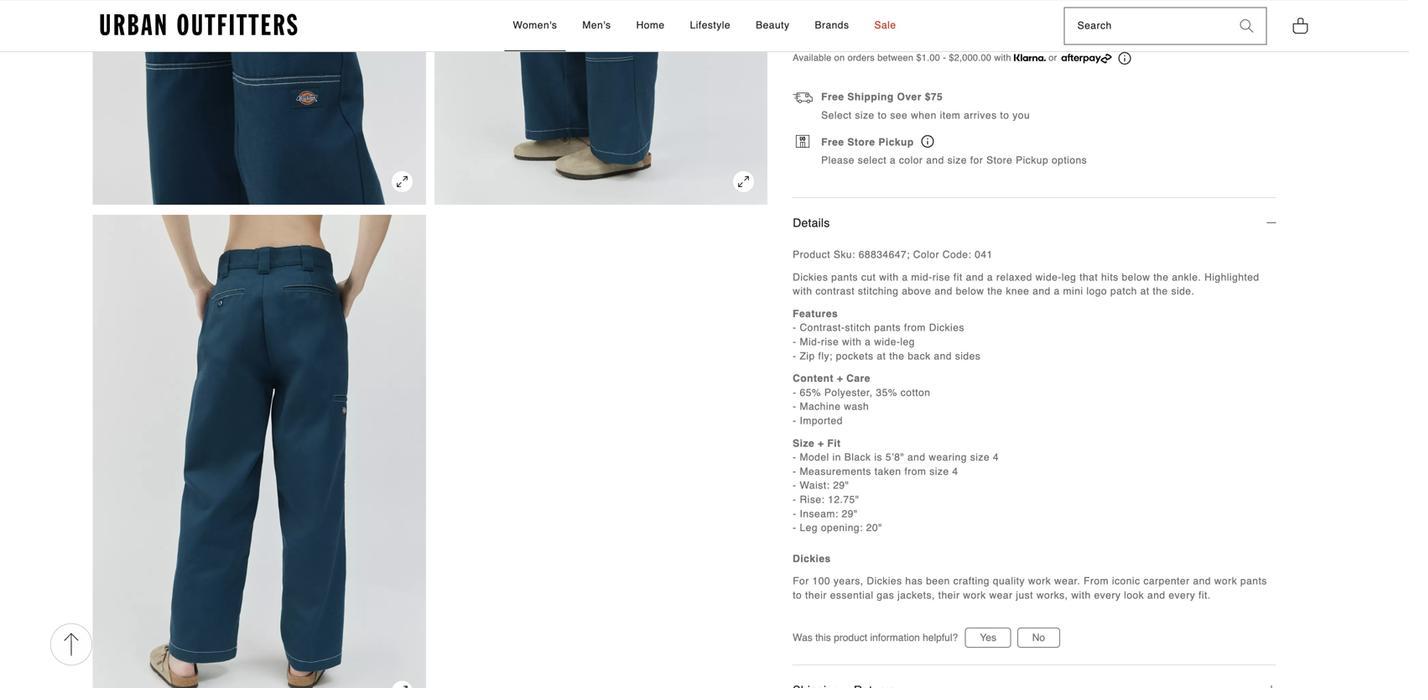 Task type: locate. For each thing, give the bounding box(es) containing it.
work right carpenter
[[1215, 575, 1238, 587]]

for
[[793, 575, 809, 587]]

4 down wearing
[[953, 466, 959, 477]]

information
[[870, 632, 920, 644]]

below up patch
[[1122, 271, 1151, 283]]

store right for
[[987, 155, 1013, 166]]

the left the knee
[[988, 285, 1003, 297]]

store pickup image
[[796, 135, 810, 148], [922, 135, 934, 148]]

the left side. on the right top
[[1153, 285, 1169, 297]]

and right 5'8"
[[908, 452, 926, 463]]

arrives
[[964, 110, 997, 121]]

to right add on the top of page
[[815, 22, 825, 34]]

between
[[878, 53, 914, 63]]

size inside free shipping over $75 select size to see when item arrives to you
[[855, 110, 875, 121]]

pickup
[[879, 136, 914, 148], [1016, 155, 1049, 166]]

to left see
[[878, 110, 887, 121]]

at right pockets
[[877, 350, 886, 362]]

from right the taken
[[905, 466, 927, 477]]

is
[[875, 452, 883, 463]]

from up the back
[[904, 322, 926, 334]]

beauty link
[[748, 1, 798, 51]]

size + fit - model in black is 5'8" and wearing size 4 - measurements taken from size 4 - waist: 29" - rise: 12.75" - inseam: 29" - leg opening: 20"
[[793, 437, 999, 534]]

women's link
[[505, 1, 566, 51]]

$1.00
[[917, 53, 941, 63]]

list
[[855, 22, 873, 34]]

available
[[793, 53, 832, 63]]

rise inside dickies pants cut with a mid-rise fit and a relaxed wide-leg that hits below the ankle. highlighted with contrast stitching above and below the knee and a mini logo patch at the side.
[[933, 271, 951, 283]]

size right wearing
[[971, 452, 990, 463]]

store pickup image up color
[[922, 135, 934, 148]]

1 vertical spatial leg
[[901, 336, 915, 348]]

0 horizontal spatial +
[[818, 437, 824, 449]]

to down the "for"
[[793, 589, 802, 601]]

rise left fit
[[933, 271, 951, 283]]

1 horizontal spatial wide-
[[1036, 271, 1062, 283]]

has
[[906, 575, 923, 587]]

the
[[1154, 271, 1169, 283], [988, 285, 1003, 297], [1153, 285, 1169, 297], [890, 350, 905, 362]]

rise
[[933, 271, 951, 283], [821, 336, 839, 348]]

details
[[793, 216, 830, 230]]

dickies
[[793, 271, 828, 283], [929, 322, 965, 334], [793, 553, 831, 565], [867, 575, 902, 587]]

brands link
[[807, 1, 858, 51]]

zoom in image
[[392, 171, 413, 192], [734, 171, 754, 192], [392, 681, 413, 688]]

a left mid-
[[902, 271, 908, 283]]

1 vertical spatial pants
[[874, 322, 901, 334]]

wide- inside features - contrast-stitch pants from dickies - mid-rise with a wide-leg - zip fly; pockets at the back and sides
[[874, 336, 901, 348]]

with inside features - contrast-stitch pants from dickies - mid-rise with a wide-leg - zip fly; pockets at the back and sides
[[842, 336, 862, 348]]

back
[[908, 350, 931, 362]]

from inside size + fit - model in black is 5'8" and wearing size 4 - measurements taken from size 4 - waist: 29" - rise: 12.75" - inseam: 29" - leg opening: 20"
[[905, 466, 927, 477]]

to
[[815, 22, 825, 34], [878, 110, 887, 121], [1001, 110, 1010, 121], [793, 589, 802, 601]]

helpful?
[[923, 632, 958, 644]]

or
[[1049, 53, 1058, 63]]

4 right wearing
[[993, 452, 999, 463]]

this
[[816, 632, 831, 644]]

29" down 12.75"
[[842, 508, 858, 520]]

from inside features - contrast-stitch pants from dickies - mid-rise with a wide-leg - zip fly; pockets at the back and sides
[[904, 322, 926, 334]]

opening:
[[821, 522, 863, 534]]

20"
[[867, 522, 883, 534]]

1 horizontal spatial rise
[[933, 271, 951, 283]]

0 vertical spatial at
[[1141, 285, 1150, 297]]

0 horizontal spatial every
[[1095, 589, 1121, 601]]

2 free from the top
[[822, 136, 845, 148]]

every down from
[[1095, 589, 1121, 601]]

1 vertical spatial at
[[877, 350, 886, 362]]

years,
[[834, 575, 864, 587]]

1 vertical spatial rise
[[821, 336, 839, 348]]

0 vertical spatial rise
[[933, 271, 951, 283]]

store pickup image down "shipping options" icon at the right top
[[796, 135, 810, 148]]

+ inside size + fit - model in black is 5'8" and wearing size 4 - measurements taken from size 4 - waist: 29" - rise: 12.75" - inseam: 29" - leg opening: 20"
[[818, 437, 824, 449]]

no
[[1033, 632, 1046, 644]]

0 vertical spatial free
[[822, 91, 845, 103]]

with down "wear."
[[1072, 589, 1091, 601]]

1 horizontal spatial their
[[939, 589, 960, 601]]

free inside free shipping over $75 select size to see when item arrives to you
[[822, 91, 845, 103]]

pickup up color
[[879, 136, 914, 148]]

1 horizontal spatial +
[[837, 373, 844, 384]]

1 horizontal spatial 4
[[993, 452, 999, 463]]

the left ankle.
[[1154, 271, 1169, 283]]

1 vertical spatial +
[[818, 437, 824, 449]]

1 free from the top
[[822, 91, 845, 103]]

4
[[993, 452, 999, 463], [953, 466, 959, 477]]

dickies seamed trouser pant #3 image
[[435, 0, 768, 205]]

waist:
[[800, 480, 830, 492]]

1 vertical spatial from
[[905, 466, 927, 477]]

zoom in image for dickies seamed trouser pant #4 image at the left of page
[[392, 681, 413, 688]]

0 horizontal spatial leg
[[901, 336, 915, 348]]

0 vertical spatial wide-
[[1036, 271, 1062, 283]]

2 horizontal spatial pants
[[1241, 575, 1268, 587]]

free
[[822, 91, 845, 103], [822, 136, 845, 148]]

every down carpenter
[[1169, 589, 1196, 601]]

1 store pickup image from the left
[[796, 135, 810, 148]]

add to wish list
[[793, 22, 873, 34]]

details button
[[793, 198, 1277, 248]]

for 100 years, dickies has been crafting quality work wear. from iconic carpenter and work pants to their essential gas jackets, their work wear just works, with every look and every fit.
[[793, 575, 1268, 601]]

work
[[1029, 575, 1051, 587], [1215, 575, 1238, 587], [963, 589, 986, 601]]

a
[[890, 155, 896, 166], [902, 271, 908, 283], [988, 271, 994, 283], [1054, 285, 1060, 297], [865, 336, 871, 348]]

0 vertical spatial pants
[[832, 271, 858, 283]]

color
[[914, 249, 940, 261]]

+ for content
[[837, 373, 844, 384]]

lifestyle
[[690, 19, 731, 31]]

None search field
[[1065, 8, 1228, 44]]

1 every from the left
[[1095, 589, 1121, 601]]

no button
[[1018, 628, 1060, 648]]

women's
[[513, 19, 557, 31]]

0 horizontal spatial wide-
[[874, 336, 901, 348]]

+ inside content + care - 65% polyester, 35% cotton - machine wash - imported
[[837, 373, 844, 384]]

free up please
[[822, 136, 845, 148]]

free up select
[[822, 91, 845, 103]]

at right patch
[[1141, 285, 1150, 297]]

dickies down product
[[793, 271, 828, 283]]

at inside features - contrast-stitch pants from dickies - mid-rise with a wide-leg - zip fly; pockets at the back and sides
[[877, 350, 886, 362]]

1 vertical spatial free
[[822, 136, 845, 148]]

store pickup image
[[796, 135, 810, 148]]

free for free store pickup
[[822, 136, 845, 148]]

their down 100
[[806, 589, 827, 601]]

at
[[1141, 285, 1150, 297], [877, 350, 886, 362]]

rise up fly;
[[821, 336, 839, 348]]

12.75"
[[828, 494, 860, 506]]

above
[[902, 285, 932, 297]]

rise inside features - contrast-stitch pants from dickies - mid-rise with a wide-leg - zip fly; pockets at the back and sides
[[821, 336, 839, 348]]

was this product information helpful?
[[793, 632, 958, 644]]

item
[[940, 110, 961, 121]]

1 horizontal spatial every
[[1169, 589, 1196, 601]]

0 horizontal spatial work
[[963, 589, 986, 601]]

home
[[636, 19, 665, 31]]

fly;
[[819, 350, 833, 362]]

wide- inside dickies pants cut with a mid-rise fit and a relaxed wide-leg that hits below the ankle. highlighted with contrast stitching above and below the knee and a mini logo patch at the side.
[[1036, 271, 1062, 283]]

0 horizontal spatial store pickup image
[[796, 135, 810, 148]]

below down fit
[[956, 285, 985, 297]]

mini
[[1064, 285, 1084, 297]]

29" up 12.75"
[[833, 480, 849, 492]]

2 vertical spatial pants
[[1241, 575, 1268, 587]]

or button
[[1014, 50, 1132, 65]]

2 every from the left
[[1169, 589, 1196, 601]]

their down been
[[939, 589, 960, 601]]

work down crafting
[[963, 589, 986, 601]]

0 horizontal spatial at
[[877, 350, 886, 362]]

and inside features - contrast-stitch pants from dickies - mid-rise with a wide-leg - zip fly; pockets at the back and sides
[[934, 350, 952, 362]]

1 horizontal spatial below
[[1122, 271, 1151, 283]]

cut
[[862, 271, 876, 283]]

size
[[793, 437, 815, 449]]

leg inside features - contrast-stitch pants from dickies - mid-rise with a wide-leg - zip fly; pockets at the back and sides
[[901, 336, 915, 348]]

0 horizontal spatial 4
[[953, 466, 959, 477]]

store up select
[[848, 136, 876, 148]]

0 vertical spatial store
[[848, 136, 876, 148]]

dickies up sides
[[929, 322, 965, 334]]

with up pockets
[[842, 336, 862, 348]]

0 vertical spatial leg
[[1062, 271, 1077, 283]]

pants inside dickies pants cut with a mid-rise fit and a relaxed wide-leg that hits below the ankle. highlighted with contrast stitching above and below the knee and a mini logo patch at the side.
[[832, 271, 858, 283]]

stitching
[[858, 285, 899, 297]]

urban outfitters image
[[100, 14, 297, 36]]

1 their from the left
[[806, 589, 827, 601]]

-
[[943, 53, 947, 63], [793, 322, 797, 334], [793, 336, 797, 348], [793, 350, 797, 362], [793, 387, 797, 399], [793, 401, 797, 413], [793, 415, 797, 427], [793, 452, 797, 463], [793, 466, 797, 477], [793, 480, 797, 492], [793, 494, 797, 506], [793, 508, 797, 520], [793, 522, 797, 534]]

and right fit
[[966, 271, 984, 283]]

0 horizontal spatial pants
[[832, 271, 858, 283]]

and right the back
[[934, 350, 952, 362]]

1 vertical spatial store
[[987, 155, 1013, 166]]

on
[[835, 53, 845, 63]]

mid-
[[912, 271, 933, 283]]

add
[[793, 22, 812, 34]]

a down stitch
[[865, 336, 871, 348]]

yes
[[980, 632, 997, 644]]

shipping options image
[[793, 90, 813, 111]]

my shopping bag image
[[1293, 16, 1309, 34]]

0 vertical spatial from
[[904, 322, 926, 334]]

with
[[995, 53, 1012, 63], [880, 271, 899, 283], [793, 285, 813, 297], [842, 336, 862, 348], [1072, 589, 1091, 601]]

work up works,
[[1029, 575, 1051, 587]]

size down the shipping
[[855, 110, 875, 121]]

their
[[806, 589, 827, 601], [939, 589, 960, 601]]

pickup left 'options'
[[1016, 155, 1049, 166]]

+ left fit
[[818, 437, 824, 449]]

dickies inside dickies pants cut with a mid-rise fit and a relaxed wide-leg that hits below the ankle. highlighted with contrast stitching above and below the knee and a mini logo patch at the side.
[[793, 271, 828, 283]]

to inside for 100 years, dickies has been crafting quality work wear. from iconic carpenter and work pants to their essential gas jackets, their work wear just works, with every look and every fit.
[[793, 589, 802, 601]]

0 horizontal spatial their
[[806, 589, 827, 601]]

every
[[1095, 589, 1121, 601], [1169, 589, 1196, 601]]

and
[[927, 155, 945, 166], [966, 271, 984, 283], [935, 285, 953, 297], [1033, 285, 1051, 297], [934, 350, 952, 362], [908, 452, 926, 463], [1193, 575, 1212, 587], [1148, 589, 1166, 601]]

product sku: 68834647; color code: 041
[[793, 249, 993, 261]]

pockets
[[836, 350, 874, 362]]

leg
[[1062, 271, 1077, 283], [901, 336, 915, 348]]

a left color
[[890, 155, 896, 166]]

leg up mini
[[1062, 271, 1077, 283]]

1 horizontal spatial pants
[[874, 322, 901, 334]]

0 vertical spatial pickup
[[879, 136, 914, 148]]

0 vertical spatial +
[[837, 373, 844, 384]]

with left klarna icon
[[995, 53, 1012, 63]]

zoom in image for dickies seamed trouser pant #3 image
[[734, 171, 754, 192]]

$75
[[925, 91, 943, 103]]

1 vertical spatial wide-
[[874, 336, 901, 348]]

leg up the back
[[901, 336, 915, 348]]

1 horizontal spatial pickup
[[1016, 155, 1049, 166]]

shipping
[[848, 91, 894, 103]]

cotton
[[901, 387, 931, 399]]

works,
[[1037, 589, 1069, 601]]

1 horizontal spatial store pickup image
[[922, 135, 934, 148]]

dickies inside for 100 years, dickies has been crafting quality work wear. from iconic carpenter and work pants to their essential gas jackets, their work wear just works, with every look and every fit.
[[867, 575, 902, 587]]

29"
[[833, 480, 849, 492], [842, 508, 858, 520]]

1 vertical spatial below
[[956, 285, 985, 297]]

dickies up gas
[[867, 575, 902, 587]]

and right color
[[927, 155, 945, 166]]

and right above
[[935, 285, 953, 297]]

from
[[904, 322, 926, 334], [905, 466, 927, 477]]

size
[[855, 110, 875, 121], [948, 155, 967, 166], [971, 452, 990, 463], [930, 466, 949, 477]]

1 horizontal spatial at
[[1141, 285, 1150, 297]]

0 horizontal spatial rise
[[821, 336, 839, 348]]

the left the back
[[890, 350, 905, 362]]

+ up the polyester,
[[837, 373, 844, 384]]

1 horizontal spatial leg
[[1062, 271, 1077, 283]]

wish
[[828, 22, 852, 34]]

main navigation element
[[362, 1, 1048, 51]]

stitch
[[845, 322, 871, 334]]

with up stitching
[[880, 271, 899, 283]]



Task type: describe. For each thing, give the bounding box(es) containing it.
1 vertical spatial pickup
[[1016, 155, 1049, 166]]

dickies inside features - contrast-stitch pants from dickies - mid-rise with a wide-leg - zip fly; pockets at the back and sides
[[929, 322, 965, 334]]

features - contrast-stitch pants from dickies - mid-rise with a wide-leg - zip fly; pockets at the back and sides
[[793, 308, 981, 362]]

dickies pants cut with a mid-rise fit and a relaxed wide-leg that hits below the ankle. highlighted with contrast stitching above and below the knee and a mini logo patch at the side.
[[793, 271, 1260, 297]]

and right the knee
[[1033, 285, 1051, 297]]

2 horizontal spatial work
[[1215, 575, 1238, 587]]

in
[[833, 452, 841, 463]]

please
[[822, 155, 855, 166]]

$2,000.00
[[949, 53, 992, 63]]

see
[[891, 110, 908, 121]]

a down 041
[[988, 271, 994, 283]]

machine
[[800, 401, 841, 413]]

product
[[793, 249, 831, 261]]

hits
[[1102, 271, 1119, 283]]

ankle.
[[1172, 271, 1202, 283]]

fit.
[[1199, 589, 1211, 601]]

model
[[800, 452, 830, 463]]

afterpay image
[[1062, 54, 1112, 63]]

that
[[1080, 271, 1098, 283]]

wear.
[[1055, 575, 1081, 587]]

contrast-
[[800, 322, 845, 334]]

patch
[[1111, 285, 1138, 297]]

orders
[[848, 53, 875, 63]]

yes button
[[965, 628, 1012, 648]]

relaxed
[[997, 271, 1033, 283]]

look
[[1124, 589, 1145, 601]]

the inside features - contrast-stitch pants from dickies - mid-rise with a wide-leg - zip fly; pockets at the back and sides
[[890, 350, 905, 362]]

5'8"
[[886, 452, 905, 463]]

when
[[911, 110, 937, 121]]

0 horizontal spatial below
[[956, 285, 985, 297]]

inseam:
[[800, 508, 839, 520]]

100
[[813, 575, 831, 587]]

35%
[[876, 387, 898, 399]]

available on orders between $1.00 - $2,000.00 with
[[793, 53, 1014, 63]]

care
[[847, 373, 871, 384]]

0 horizontal spatial store
[[848, 136, 876, 148]]

sides
[[956, 350, 981, 362]]

mid-
[[800, 336, 821, 348]]

zoom in image for dickies seamed trouser pant #2 image
[[392, 171, 413, 192]]

features
[[793, 308, 838, 320]]

content + care - 65% polyester, 35% cotton - machine wash - imported
[[793, 373, 931, 427]]

dickies seamed trouser pant #2 image
[[93, 0, 426, 205]]

been
[[926, 575, 950, 587]]

select
[[822, 110, 852, 121]]

dickies up 100
[[793, 553, 831, 565]]

a inside features - contrast-stitch pants from dickies - mid-rise with a wide-leg - zip fly; pockets at the back and sides
[[865, 336, 871, 348]]

and inside size + fit - model in black is 5'8" and wearing size 4 - measurements taken from size 4 - waist: 29" - rise: 12.75" - inseam: 29" - leg opening: 20"
[[908, 452, 926, 463]]

1 horizontal spatial store
[[987, 155, 1013, 166]]

wear
[[990, 589, 1013, 601]]

gas
[[877, 589, 895, 601]]

65%
[[800, 387, 821, 399]]

logo
[[1087, 285, 1108, 297]]

0 vertical spatial 4
[[993, 452, 999, 463]]

size left for
[[948, 155, 967, 166]]

Search text field
[[1065, 8, 1228, 44]]

1 horizontal spatial work
[[1029, 575, 1051, 587]]

pants inside for 100 years, dickies has been crafting quality work wear. from iconic carpenter and work pants to their essential gas jackets, their work wear just works, with every look and every fit.
[[1241, 575, 1268, 587]]

black
[[845, 452, 871, 463]]

sku:
[[834, 249, 856, 261]]

size down wearing
[[930, 466, 949, 477]]

sale link
[[866, 1, 905, 51]]

men's link
[[574, 1, 620, 51]]

fit
[[828, 437, 841, 449]]

68834647;
[[859, 249, 910, 261]]

for
[[971, 155, 984, 166]]

free shipping over $75 select size to see when item arrives to you
[[822, 91, 1030, 121]]

search image
[[1241, 19, 1254, 33]]

carpenter
[[1144, 575, 1190, 587]]

you
[[1013, 110, 1030, 121]]

select
[[858, 155, 887, 166]]

a left mini
[[1054, 285, 1060, 297]]

rise:
[[800, 494, 825, 506]]

klarna image
[[1014, 54, 1046, 61]]

beauty
[[756, 19, 790, 31]]

leg
[[800, 522, 818, 534]]

product
[[834, 632, 868, 644]]

to left the "you"
[[1001, 110, 1010, 121]]

wash
[[844, 401, 869, 413]]

0 vertical spatial 29"
[[833, 480, 849, 492]]

content
[[793, 373, 834, 384]]

0 vertical spatial below
[[1122, 271, 1151, 283]]

1 vertical spatial 29"
[[842, 508, 858, 520]]

code:
[[943, 249, 972, 261]]

men's
[[583, 19, 611, 31]]

crafting
[[954, 575, 990, 587]]

lifestyle link
[[682, 1, 739, 51]]

free for free shipping over $75 select size to see when item arrives to you
[[822, 91, 845, 103]]

sale
[[875, 19, 897, 31]]

measurements
[[800, 466, 872, 477]]

add to wish list button
[[793, 22, 873, 34]]

taken
[[875, 466, 902, 477]]

zip
[[800, 350, 815, 362]]

side.
[[1172, 285, 1195, 297]]

contrast
[[816, 285, 855, 297]]

+ for size
[[818, 437, 824, 449]]

quality
[[993, 575, 1025, 587]]

wearing
[[929, 452, 967, 463]]

dickies seamed trouser pant #4 image
[[93, 215, 426, 688]]

from
[[1084, 575, 1109, 587]]

1 vertical spatial 4
[[953, 466, 959, 477]]

and down carpenter
[[1148, 589, 1166, 601]]

at inside dickies pants cut with a mid-rise fit and a relaxed wide-leg that hits below the ankle. highlighted with contrast stitching above and below the knee and a mini logo patch at the side.
[[1141, 285, 1150, 297]]

imported
[[800, 415, 843, 427]]

leg inside dickies pants cut with a mid-rise fit and a relaxed wide-leg that hits below the ankle. highlighted with contrast stitching above and below the knee and a mini logo patch at the side.
[[1062, 271, 1077, 283]]

2 their from the left
[[939, 589, 960, 601]]

with up features
[[793, 285, 813, 297]]

0 horizontal spatial pickup
[[879, 136, 914, 148]]

and up fit.
[[1193, 575, 1212, 587]]

free store pickup
[[822, 136, 918, 148]]

with inside for 100 years, dickies has been crafting quality work wear. from iconic carpenter and work pants to their essential gas jackets, their work wear just works, with every look and every fit.
[[1072, 589, 1091, 601]]

pants inside features - contrast-stitch pants from dickies - mid-rise with a wide-leg - zip fly; pockets at the back and sides
[[874, 322, 901, 334]]

2 store pickup image from the left
[[922, 135, 934, 148]]

home link
[[628, 1, 673, 51]]



Task type: vqa. For each thing, say whether or not it's contained in the screenshot.
wear
yes



